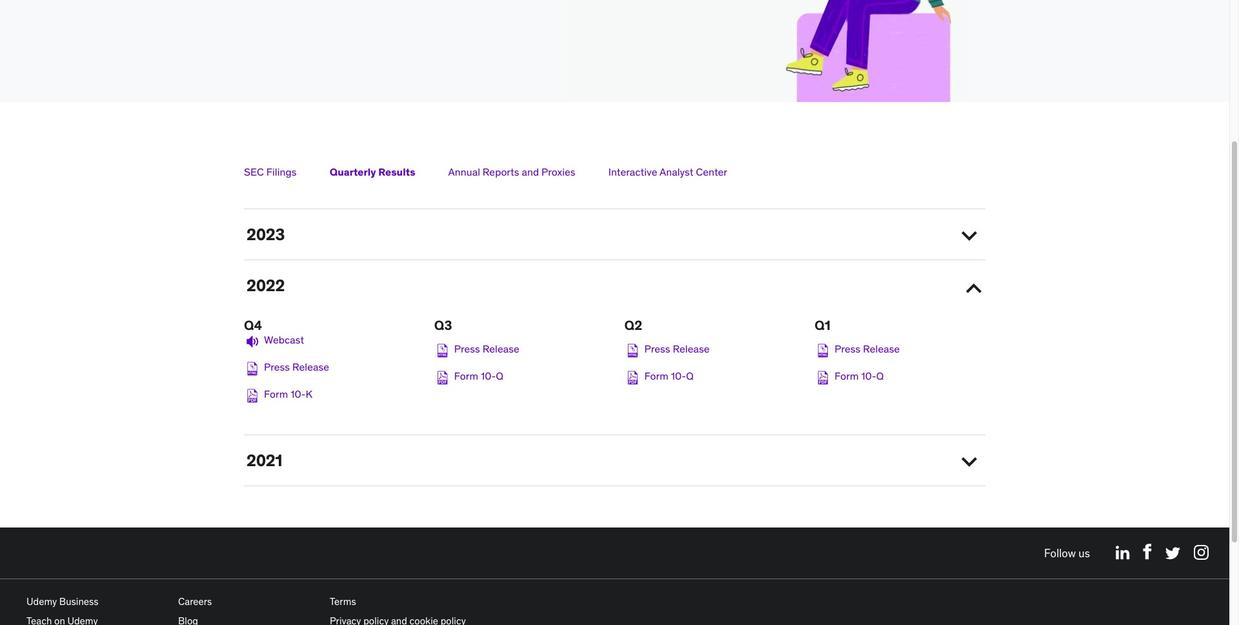 Task type: locate. For each thing, give the bounding box(es) containing it.
form 10-q
[[454, 369, 504, 382], [645, 369, 694, 382], [835, 369, 884, 382]]

release for q2
[[673, 342, 710, 355]]

0 horizontal spatial q
[[496, 369, 504, 382]]

udemy business link
[[26, 595, 99, 608]]

press release for q3
[[454, 342, 520, 355]]

2 q from the left
[[686, 369, 694, 382]]

q4
[[244, 317, 262, 333]]

filings
[[267, 165, 297, 178]]

1 horizontal spatial form 10-q
[[645, 369, 694, 382]]

q
[[496, 369, 504, 382], [686, 369, 694, 382], [877, 369, 884, 382]]

2022 button
[[244, 260, 986, 311]]

0 horizontal spatial form 10-q link
[[434, 369, 605, 387]]

linkedin logo image
[[1116, 546, 1131, 560]]

2021 button
[[244, 435, 986, 486]]

careers
[[178, 595, 212, 608]]

careers link
[[178, 595, 212, 608]]

1 horizontal spatial q
[[686, 369, 694, 382]]

interactive analyst center
[[609, 165, 728, 178]]

press release
[[454, 342, 520, 355], [645, 342, 710, 355], [835, 342, 900, 355], [264, 360, 329, 373]]

analyst
[[660, 165, 694, 178]]

form 10-q link for q1
[[815, 369, 986, 387]]

reports
[[483, 165, 520, 178]]

form 10-q link for q3
[[434, 369, 605, 387]]

1 q from the left
[[496, 369, 504, 382]]

form
[[454, 369, 479, 382], [645, 369, 669, 382], [835, 369, 859, 382], [264, 387, 288, 400]]

form for q3
[[454, 369, 479, 382]]

annual reports and proxies link
[[439, 159, 585, 185]]

press release link for q1
[[815, 342, 986, 360]]

10- for q2
[[671, 369, 686, 382]]

sec
[[244, 165, 264, 178]]

2 horizontal spatial q
[[877, 369, 884, 382]]

form 10-k
[[264, 387, 313, 400]]

webcast
[[264, 333, 304, 346]]

k
[[306, 387, 313, 400]]

3 form 10-q from the left
[[835, 369, 884, 382]]

release
[[483, 342, 520, 355], [673, 342, 710, 355], [863, 342, 900, 355], [293, 360, 329, 373]]

press for q1
[[835, 342, 861, 355]]

press release link for q2
[[625, 342, 796, 360]]

1 horizontal spatial form 10-q link
[[625, 369, 796, 387]]

terms link
[[330, 595, 356, 608]]

0 horizontal spatial form 10-q
[[454, 369, 504, 382]]

sec filings link
[[244, 159, 306, 185]]

follow us navigation
[[0, 528, 1230, 579]]

business
[[59, 595, 99, 608]]

2 horizontal spatial form 10-q
[[835, 369, 884, 382]]

press release link
[[434, 342, 605, 360], [625, 342, 796, 360], [815, 342, 986, 360], [244, 360, 415, 378]]

3 q from the left
[[877, 369, 884, 382]]

q for q3
[[496, 369, 504, 382]]

q1
[[815, 317, 831, 333]]

us
[[1079, 546, 1091, 560]]

10- for q1
[[862, 369, 877, 382]]

2023 button
[[244, 209, 986, 260]]

2 form 10-q link from the left
[[625, 369, 796, 387]]

10-
[[481, 369, 496, 382], [671, 369, 686, 382], [862, 369, 877, 382], [291, 387, 306, 400]]

interactive
[[609, 165, 658, 178]]

1 form 10-q link from the left
[[434, 369, 605, 387]]

terms
[[330, 595, 356, 608]]

10- for q3
[[481, 369, 496, 382]]

results
[[379, 165, 416, 178]]

2 form 10-q from the left
[[645, 369, 694, 382]]

2 horizontal spatial form 10-q link
[[815, 369, 986, 387]]

press for q3
[[454, 342, 480, 355]]

1 form 10-q from the left
[[454, 369, 504, 382]]

form 10-q link for q2
[[625, 369, 796, 387]]

twitter logo image
[[1166, 547, 1182, 560]]

form 10-q link
[[434, 369, 605, 387], [625, 369, 796, 387], [815, 369, 986, 387]]

3 form 10-q link from the left
[[815, 369, 986, 387]]

form 10-q for q1
[[835, 369, 884, 382]]

press
[[454, 342, 480, 355], [645, 342, 671, 355], [835, 342, 861, 355], [264, 360, 290, 373]]



Task type: describe. For each thing, give the bounding box(es) containing it.
form 10-k link
[[244, 387, 415, 406]]

follow
[[1045, 546, 1077, 560]]

instagram logo image
[[1195, 545, 1209, 560]]

form for q2
[[645, 369, 669, 382]]

proxies
[[542, 165, 576, 178]]

and
[[522, 165, 539, 178]]

sec filings
[[244, 165, 297, 178]]

q for q1
[[877, 369, 884, 382]]

2021
[[247, 450, 282, 471]]

press release for q1
[[835, 342, 900, 355]]

release for q1
[[863, 342, 900, 355]]

q for q2
[[686, 369, 694, 382]]

form 10-q for q3
[[454, 369, 504, 382]]

udemy business
[[26, 595, 99, 608]]

2022
[[247, 275, 285, 296]]

facebook logo image
[[1144, 544, 1153, 560]]

release for q3
[[483, 342, 520, 355]]

press release link for q3
[[434, 342, 605, 360]]

annual
[[449, 165, 480, 178]]

center
[[696, 165, 728, 178]]

form for q1
[[835, 369, 859, 382]]

udemy
[[26, 595, 57, 608]]

form 10-q for q2
[[645, 369, 694, 382]]

quarterly results link
[[320, 159, 425, 185]]

quarterly results
[[330, 165, 416, 178]]

follow us
[[1045, 546, 1091, 560]]

q3
[[434, 317, 452, 333]]

press for q2
[[645, 342, 671, 355]]

press release for q2
[[645, 342, 710, 355]]

interactive analyst center link
[[599, 159, 737, 185]]

annual reports and proxies
[[449, 165, 576, 178]]

q2
[[625, 317, 643, 333]]

2023
[[247, 224, 285, 245]]

webcast link
[[244, 333, 415, 351]]

quarterly
[[330, 165, 376, 178]]



Task type: vqa. For each thing, say whether or not it's contained in the screenshot.
2nd - from the left
no



